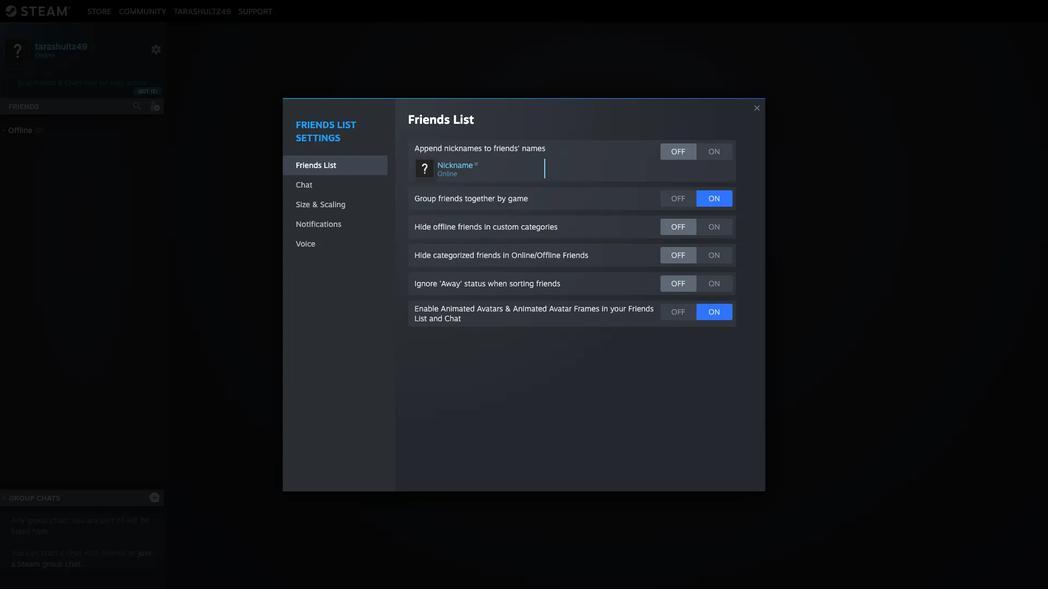 Task type: locate. For each thing, give the bounding box(es) containing it.
to left friends'
[[485, 143, 492, 153]]

manage friends list settings image
[[151, 44, 162, 55]]

access
[[126, 79, 146, 87]]

0 horizontal spatial to
[[485, 143, 492, 153]]

1 horizontal spatial tarashultz49
[[174, 6, 231, 16]]

1 horizontal spatial chats
[[65, 79, 82, 87]]

list down enable
[[415, 314, 427, 323]]

search my friends list image
[[132, 101, 142, 111]]

settings
[[296, 132, 341, 143]]

group down start
[[42, 560, 63, 569]]

group for group chats
[[9, 494, 34, 503]]

group right frames
[[601, 312, 626, 323]]

& left here
[[58, 79, 63, 87]]

tarashultz49 up the drag friends & chats here for easy access
[[35, 41, 87, 52]]

group
[[415, 194, 436, 203], [601, 312, 626, 323], [9, 494, 34, 503]]

hide left offline
[[415, 222, 431, 231]]

in left custom
[[485, 222, 491, 231]]

chat.
[[65, 560, 83, 569]]

0 vertical spatial friends list
[[408, 112, 474, 126]]

chats
[[65, 79, 82, 87], [37, 494, 60, 503]]

support link
[[235, 6, 276, 16]]

2 horizontal spatial a
[[555, 312, 560, 323]]

game
[[508, 194, 528, 203]]

nickname * online
[[438, 159, 479, 178]]

1 hide from the top
[[415, 222, 431, 231]]

support
[[239, 6, 273, 16]]

0 vertical spatial to
[[485, 143, 492, 153]]

0 vertical spatial group
[[27, 516, 48, 525]]

friends list down settings
[[296, 160, 337, 170]]

categories
[[521, 222, 558, 231]]

1 vertical spatial group
[[42, 560, 63, 569]]

avatars
[[477, 304, 503, 313]]

when
[[488, 279, 507, 288]]

1 animated from the left
[[441, 304, 475, 313]]

list
[[453, 112, 474, 126], [337, 119, 357, 130], [324, 160, 337, 170], [415, 314, 427, 323]]

hide for hide categorized friends in online/offline friends
[[415, 250, 431, 260]]

off for avatar
[[672, 307, 686, 317]]

or right friend
[[590, 312, 599, 323]]

0 horizontal spatial group
[[9, 494, 34, 503]]

off
[[672, 147, 686, 156], [672, 194, 686, 203], [672, 222, 686, 231], [672, 250, 686, 260], [672, 279, 686, 288], [672, 307, 686, 317]]

size
[[296, 200, 310, 209]]

'away'
[[440, 279, 462, 288]]

1 horizontal spatial chat
[[445, 314, 461, 323]]

& inside enable animated avatars & animated avatar frames in your friends list and chat
[[506, 304, 511, 313]]

click
[[533, 312, 553, 323]]

friends up settings
[[296, 119, 335, 130]]

with
[[84, 549, 99, 558]]

1 horizontal spatial animated
[[513, 304, 547, 313]]

1 horizontal spatial in
[[503, 250, 510, 260]]

friends right the with
[[102, 549, 126, 558]]

2 horizontal spatial &
[[506, 304, 511, 313]]

& right the avatars
[[506, 304, 511, 313]]

friends down settings
[[296, 160, 322, 170]]

group up here.
[[27, 516, 48, 525]]

friends list up "append"
[[408, 112, 474, 126]]

1 horizontal spatial group
[[415, 194, 436, 203]]

chats left here
[[65, 79, 82, 87]]

nickname
[[438, 160, 473, 170]]

list inside friends list settings
[[337, 119, 357, 130]]

2 vertical spatial &
[[506, 304, 511, 313]]

animated down 'sorting'
[[513, 304, 547, 313]]

1 on from the top
[[709, 147, 721, 156]]

friends'
[[494, 143, 520, 153]]

append
[[415, 143, 442, 153]]

or
[[590, 312, 599, 323], [128, 549, 136, 558]]

on for avatar
[[709, 307, 721, 317]]

friends list settings
[[296, 119, 357, 143]]

off for friends
[[672, 279, 686, 288]]

friends right drag
[[34, 79, 56, 87]]

0 vertical spatial in
[[485, 222, 491, 231]]

together
[[465, 194, 495, 203]]

0 vertical spatial &
[[58, 79, 63, 87]]

custom
[[493, 222, 519, 231]]

0 vertical spatial chats
[[65, 79, 82, 87]]

a
[[555, 312, 560, 323], [60, 549, 64, 558], [11, 560, 15, 569]]

0 vertical spatial hide
[[415, 222, 431, 231]]

2 vertical spatial a
[[11, 560, 15, 569]]

drag
[[18, 79, 32, 87]]

to left the "start!"
[[650, 312, 659, 323]]

friends inside enable animated avatars & animated avatar frames in your friends list and chat
[[629, 304, 654, 313]]

1 horizontal spatial or
[[590, 312, 599, 323]]

group for group friends together by game
[[415, 194, 436, 203]]

hide offline friends in custom categories
[[415, 222, 558, 231]]

chat up size
[[296, 180, 313, 189]]

1 vertical spatial tarashultz49
[[35, 41, 87, 52]]

0 horizontal spatial chats
[[37, 494, 60, 503]]

tarashultz49 left support 'link'
[[174, 6, 231, 16]]

0 horizontal spatial a
[[11, 560, 15, 569]]

0 horizontal spatial animated
[[441, 304, 475, 313]]

1 vertical spatial &
[[312, 200, 318, 209]]

2 horizontal spatial chat
[[629, 312, 648, 323]]

be
[[140, 516, 149, 525]]

friend
[[563, 312, 588, 323]]

3 on from the top
[[709, 222, 721, 231]]

by
[[498, 194, 506, 203]]

enable animated avatars & animated avatar frames in your friends list and chat
[[415, 304, 654, 323]]

friends
[[439, 194, 463, 203], [458, 222, 482, 231], [477, 250, 501, 260], [537, 279, 561, 288], [102, 549, 126, 558]]

2 hide from the top
[[415, 250, 431, 260]]

group up offline
[[415, 194, 436, 203]]

3 off from the top
[[672, 222, 686, 231]]

animated
[[441, 304, 475, 313], [513, 304, 547, 313]]

online/offline
[[512, 250, 561, 260]]

friends up "append"
[[408, 112, 450, 126]]

4 on from the top
[[709, 250, 721, 260]]

ignore 'away' status when sorting friends
[[415, 279, 561, 288]]

chats
[[50, 516, 69, 525]]

any group chats you are part of will be listed here.
[[11, 516, 149, 536]]

or left join
[[128, 549, 136, 558]]

friends list
[[408, 112, 474, 126], [296, 160, 337, 170]]

off for categories
[[672, 222, 686, 231]]

a down you
[[11, 560, 15, 569]]

sorting
[[510, 279, 534, 288]]

2 vertical spatial group
[[9, 494, 34, 503]]

friends right 'your'
[[629, 304, 654, 313]]

1 vertical spatial or
[[128, 549, 136, 558]]

1 horizontal spatial a
[[60, 549, 64, 558]]

list inside enable animated avatars & animated avatar frames in your friends list and chat
[[415, 314, 427, 323]]

group
[[27, 516, 48, 525], [42, 560, 63, 569]]

join
[[138, 549, 151, 558]]

0 vertical spatial group
[[415, 194, 436, 203]]

in left 'your'
[[602, 304, 608, 313]]

chat
[[296, 180, 313, 189], [629, 312, 648, 323], [445, 314, 461, 323]]

join a steam group chat. link
[[11, 549, 151, 569]]

voice
[[296, 239, 316, 248]]

2 animated from the left
[[513, 304, 547, 313]]

any
[[11, 516, 25, 525]]

&
[[58, 79, 63, 87], [312, 200, 318, 209], [506, 304, 511, 313]]

hide up ignore
[[415, 250, 431, 260]]

scaling
[[320, 200, 346, 209]]

0 vertical spatial or
[[590, 312, 599, 323]]

enable
[[415, 304, 439, 313]]

create a group chat image
[[149, 492, 160, 503]]

1 horizontal spatial &
[[312, 200, 318, 209]]

offline
[[8, 126, 32, 135]]

tarashultz49 link
[[170, 6, 235, 16]]

2 horizontal spatial in
[[602, 304, 608, 313]]

a left chat
[[60, 549, 64, 558]]

a inside join a steam group chat.
[[11, 560, 15, 569]]

hide
[[415, 222, 431, 231], [415, 250, 431, 260]]

in down custom
[[503, 250, 510, 260]]

on
[[709, 147, 721, 156], [709, 194, 721, 203], [709, 222, 721, 231], [709, 250, 721, 260], [709, 279, 721, 288], [709, 307, 721, 317]]

chats up 'chats'
[[37, 494, 60, 503]]

in
[[485, 222, 491, 231], [503, 250, 510, 260], [602, 304, 608, 313]]

1 horizontal spatial to
[[650, 312, 659, 323]]

steam
[[17, 560, 40, 569]]

2 horizontal spatial group
[[601, 312, 626, 323]]

0 horizontal spatial tarashultz49
[[35, 41, 87, 52]]

5 on from the top
[[709, 279, 721, 288]]

4 off from the top
[[672, 250, 686, 260]]

list up settings
[[337, 119, 357, 130]]

group inside any group chats you are part of will be listed here.
[[27, 516, 48, 525]]

friends up ignore 'away' status when sorting friends
[[477, 250, 501, 260]]

group up any
[[9, 494, 34, 503]]

friends
[[34, 79, 56, 87], [9, 102, 39, 111], [408, 112, 450, 126], [296, 119, 335, 130], [296, 160, 322, 170], [563, 250, 589, 260], [629, 304, 654, 313]]

5 off from the top
[[672, 279, 686, 288]]

group chats
[[9, 494, 60, 503]]

on for friends
[[709, 250, 721, 260]]

will
[[126, 516, 138, 525]]

on for categories
[[709, 222, 721, 231]]

0 horizontal spatial or
[[128, 549, 136, 558]]

ignore
[[415, 279, 437, 288]]

6 on from the top
[[709, 307, 721, 317]]

chat right 'your'
[[629, 312, 648, 323]]

community
[[119, 6, 166, 16]]

chat right and
[[445, 314, 461, 323]]

notifications
[[296, 219, 342, 229]]

a right click
[[555, 312, 560, 323]]

hide for hide offline friends in custom categories
[[415, 222, 431, 231]]

collapse chats list image
[[0, 496, 13, 501]]

in for custom
[[485, 222, 491, 231]]

tarashultz49
[[174, 6, 231, 16], [35, 41, 87, 52]]

6 off from the top
[[672, 307, 686, 317]]

1 vertical spatial friends list
[[296, 160, 337, 170]]

& right size
[[312, 200, 318, 209]]

to
[[485, 143, 492, 153], [650, 312, 659, 323]]

names
[[522, 143, 546, 153]]

0 horizontal spatial in
[[485, 222, 491, 231]]

chat
[[66, 549, 82, 558]]

1 vertical spatial in
[[503, 250, 510, 260]]

animated up and
[[441, 304, 475, 313]]

0 vertical spatial a
[[555, 312, 560, 323]]

1 vertical spatial hide
[[415, 250, 431, 260]]

and
[[429, 314, 443, 323]]

2 vertical spatial in
[[602, 304, 608, 313]]

1 vertical spatial a
[[60, 549, 64, 558]]



Task type: describe. For each thing, give the bounding box(es) containing it.
friends right offline
[[458, 222, 482, 231]]

1 vertical spatial group
[[601, 312, 626, 323]]

for
[[99, 79, 108, 87]]

of
[[117, 516, 124, 525]]

nicknames
[[445, 143, 482, 153]]

your
[[611, 304, 626, 313]]

*
[[474, 159, 479, 171]]

drag friends & chats here for easy access
[[18, 79, 146, 87]]

easy
[[110, 79, 124, 87]]

1 vertical spatial to
[[650, 312, 659, 323]]

0 horizontal spatial chat
[[296, 180, 313, 189]]

online
[[438, 170, 458, 178]]

list down settings
[[324, 160, 337, 170]]

store link
[[84, 6, 115, 16]]

0 vertical spatial tarashultz49
[[174, 6, 231, 16]]

community link
[[115, 6, 170, 16]]

part
[[100, 516, 115, 525]]

can
[[26, 549, 39, 558]]

frames
[[574, 304, 600, 313]]

list up nicknames
[[453, 112, 474, 126]]

join a steam group chat.
[[11, 549, 151, 569]]

offline
[[433, 222, 456, 231]]

append nicknames to friends' names
[[415, 143, 546, 153]]

a for friend
[[555, 312, 560, 323]]

1 off from the top
[[672, 147, 686, 156]]

status
[[465, 279, 486, 288]]

are
[[87, 516, 98, 525]]

0 horizontal spatial friends list
[[296, 160, 337, 170]]

avatar
[[549, 304, 572, 313]]

friends down online
[[439, 194, 463, 203]]

2 on from the top
[[709, 194, 721, 203]]

start
[[41, 549, 58, 558]]

store
[[87, 6, 111, 16]]

here
[[84, 79, 98, 87]]

in for online/offline
[[503, 250, 510, 260]]

size & scaling
[[296, 200, 346, 209]]

you
[[71, 516, 85, 525]]

in inside enable animated avatars & animated avatar frames in your friends list and chat
[[602, 304, 608, 313]]

you
[[11, 549, 24, 558]]

0 horizontal spatial &
[[58, 79, 63, 87]]

categorized
[[433, 250, 475, 260]]

on for friends
[[709, 279, 721, 288]]

listed
[[11, 527, 30, 536]]

add a friend image
[[149, 100, 161, 112]]

friends down drag
[[9, 102, 39, 111]]

friends right online/offline
[[563, 250, 589, 260]]

you can start a chat with friends or
[[11, 549, 138, 558]]

friends inside friends list settings
[[296, 119, 335, 130]]

click a friend or group chat to start!
[[533, 312, 683, 323]]

start!
[[661, 312, 683, 323]]

here.
[[32, 527, 50, 536]]

1 horizontal spatial friends list
[[408, 112, 474, 126]]

2 off from the top
[[672, 194, 686, 203]]

friends right 'sorting'
[[537, 279, 561, 288]]

hide categorized friends in online/offline friends
[[415, 250, 589, 260]]

group inside join a steam group chat.
[[42, 560, 63, 569]]

group friends together by game
[[415, 194, 528, 203]]

a for steam
[[11, 560, 15, 569]]

1 vertical spatial chats
[[37, 494, 60, 503]]

off for friends
[[672, 250, 686, 260]]

chat inside enable animated avatars & animated avatar frames in your friends list and chat
[[445, 314, 461, 323]]



Task type: vqa. For each thing, say whether or not it's contained in the screenshot.
with
yes



